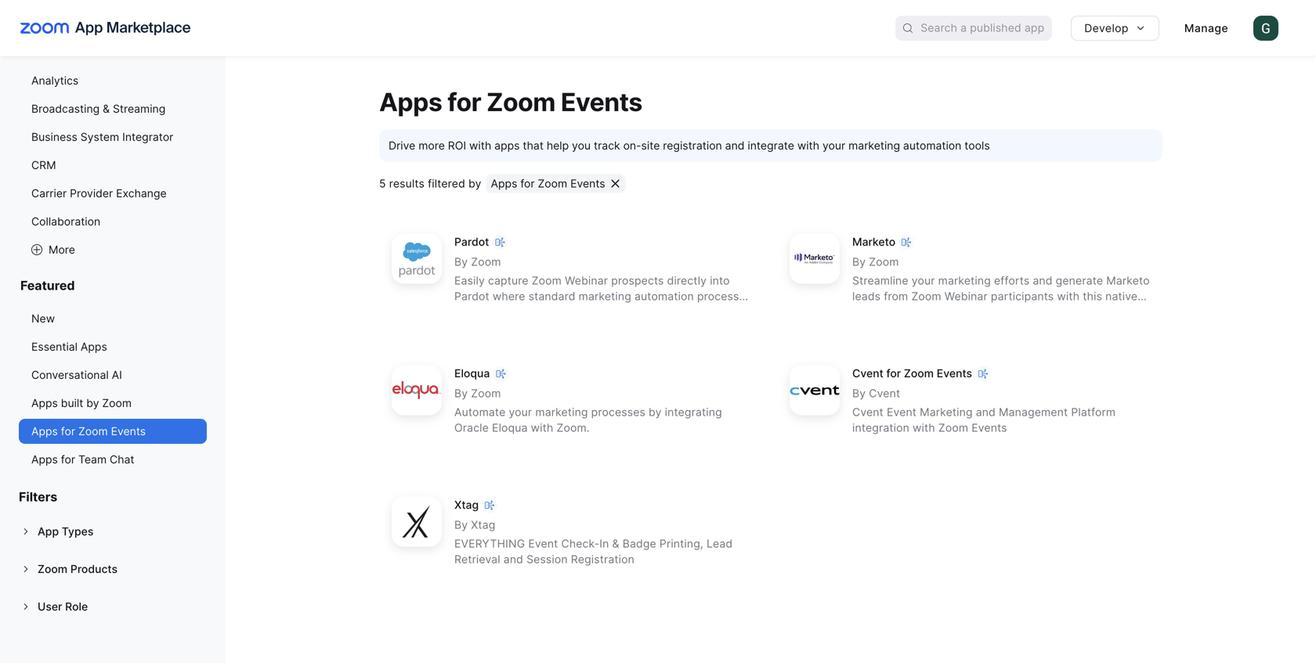 Task type: vqa. For each thing, say whether or not it's contained in the screenshot.


Task type: describe. For each thing, give the bounding box(es) containing it.
built
[[61, 397, 83, 410]]

zoom inside the apps for zoom events button
[[538, 177, 567, 190]]

zoom products
[[38, 563, 118, 576]]

integrate
[[748, 139, 794, 152]]

collaboration link
[[19, 209, 207, 234]]

drive
[[389, 139, 415, 152]]

0 horizontal spatial &
[[103, 102, 110, 116]]

develop button
[[1071, 16, 1160, 41]]

broadcasting
[[31, 102, 100, 116]]

with right integrate
[[798, 139, 820, 152]]

your for by zoom automate your marketing processes by integrating oracle eloqua with zoom.
[[509, 406, 532, 419]]

carrier
[[31, 187, 67, 200]]

follow
[[536, 305, 568, 319]]

provider
[[70, 187, 113, 200]]

1 pardot from the top
[[454, 235, 489, 249]]

types
[[62, 525, 93, 539]]

drive more roi with apps that help you track on-site registration and integrate with your marketing automation tools
[[389, 139, 990, 152]]

apps for apps for zoom events link
[[31, 425, 58, 438]]

user role
[[38, 601, 88, 614]]

easily
[[454, 274, 485, 287]]

you
[[572, 139, 591, 152]]

by for by zoom easily capture zoom webinar prospects directly into pardot where standard marketing automation processes can be used to follow up.
[[454, 255, 468, 269]]

apps built by zoom link
[[19, 391, 207, 416]]

0 vertical spatial xtag
[[454, 499, 479, 512]]

printing,
[[660, 537, 704, 551]]

zoom up standard
[[532, 274, 562, 287]]

and inside by cvent cvent event marketing and management platform integration with zoom events
[[976, 406, 996, 419]]

featured button
[[19, 278, 207, 306]]

directly
[[667, 274, 707, 287]]

up.
[[571, 305, 587, 319]]

by zoom streamline your marketing efforts and generate marketo leads from zoom webinar participants with this native marketo integration.
[[852, 255, 1150, 319]]

in
[[600, 537, 609, 551]]

analytics link
[[19, 68, 207, 93]]

5
[[379, 177, 386, 190]]

by xtag everything event check-in & badge printing, lead retrieval and session registration
[[454, 519, 733, 566]]

marketing inside "by zoom streamline your marketing efforts and generate marketo leads from zoom webinar participants with this native marketo integration."
[[938, 274, 991, 287]]

and left integrate
[[725, 139, 745, 152]]

marketing
[[920, 406, 973, 419]]

and inside "by zoom streamline your marketing efforts and generate marketo leads from zoom webinar participants with this native marketo integration."
[[1033, 274, 1053, 287]]

integration.
[[899, 305, 959, 319]]

0 vertical spatial eloqua
[[454, 367, 490, 380]]

2 vertical spatial marketo
[[852, 305, 896, 319]]

Search text field
[[921, 17, 1052, 40]]

streamline
[[852, 274, 909, 287]]

eloqua inside by zoom automate your marketing processes by integrating oracle eloqua with zoom.
[[492, 421, 528, 435]]

crm
[[31, 159, 56, 172]]

for for apps for team chat link
[[61, 453, 75, 467]]

app types
[[38, 525, 93, 539]]

webinar inside by zoom easily capture zoom webinar prospects directly into pardot where standard marketing automation processes can be used to follow up.
[[565, 274, 608, 287]]

this
[[1083, 290, 1102, 303]]

management
[[999, 406, 1068, 419]]

zoom.
[[557, 421, 590, 435]]

more
[[419, 139, 445, 152]]

more
[[49, 243, 75, 257]]

registration
[[663, 139, 722, 152]]

broadcasting & streaming link
[[19, 96, 207, 121]]

apps for the apps for zoom events button
[[491, 177, 517, 190]]

cvent for zoom events
[[852, 367, 972, 380]]

new
[[31, 312, 55, 326]]

user role button
[[19, 595, 207, 620]]

for up the integration
[[887, 367, 901, 380]]

system
[[81, 130, 119, 144]]

on-
[[623, 139, 641, 152]]

used
[[493, 305, 519, 319]]

app
[[38, 525, 59, 539]]

standard
[[529, 290, 576, 303]]

& inside 'by xtag everything event check-in & badge printing, lead retrieval and session registration'
[[612, 537, 619, 551]]

app types button
[[19, 519, 207, 545]]

session
[[527, 553, 568, 566]]

with right "roi"
[[469, 139, 491, 152]]

featured
[[20, 278, 75, 293]]

everything
[[454, 537, 525, 551]]

chat
[[110, 453, 134, 467]]

apps built by zoom
[[31, 397, 132, 410]]

0 vertical spatial cvent
[[852, 367, 884, 380]]

that
[[523, 139, 544, 152]]

apps for apps built by zoom link
[[31, 397, 58, 410]]

retrieval
[[454, 553, 500, 566]]

by zoom automate your marketing processes by integrating oracle eloqua with zoom.
[[454, 387, 722, 435]]

with inside by zoom automate your marketing processes by integrating oracle eloqua with zoom.
[[531, 421, 554, 435]]

badge
[[623, 537, 656, 551]]

track
[[594, 139, 620, 152]]

1 horizontal spatial by
[[469, 177, 482, 190]]

essential apps
[[31, 340, 107, 354]]

zoom up 'easily'
[[471, 255, 501, 269]]

streaming
[[113, 102, 166, 116]]

filters
[[19, 490, 57, 505]]

native
[[1106, 290, 1138, 303]]

automate
[[454, 406, 506, 419]]

processes inside by zoom automate your marketing processes by integrating oracle eloqua with zoom.
[[591, 406, 646, 419]]

processes inside by zoom easily capture zoom webinar prospects directly into pardot where standard marketing automation processes can be used to follow up.
[[697, 290, 752, 303]]

zoom inside by cvent cvent event marketing and management platform integration with zoom events
[[939, 421, 969, 435]]

events up "chat"
[[111, 425, 146, 438]]

efforts
[[994, 274, 1030, 287]]

user
[[38, 601, 62, 614]]

by for by xtag everything event check-in & badge printing, lead retrieval and session registration
[[454, 519, 468, 532]]



Task type: locate. For each thing, give the bounding box(es) containing it.
eloqua up automate
[[454, 367, 490, 380]]

marketo up streamline
[[852, 235, 896, 249]]

event for marketing
[[887, 406, 917, 419]]

your inside "by zoom streamline your marketing efforts and generate marketo leads from zoom webinar participants with this native marketo integration."
[[912, 274, 935, 287]]

marketing inside by zoom easily capture zoom webinar prospects directly into pardot where standard marketing automation processes can be used to follow up.
[[579, 290, 631, 303]]

1 vertical spatial &
[[612, 537, 619, 551]]

by inside by zoom easily capture zoom webinar prospects directly into pardot where standard marketing automation processes can be used to follow up.
[[454, 255, 468, 269]]

by up automate
[[454, 387, 468, 400]]

automation inside by zoom easily capture zoom webinar prospects directly into pardot where standard marketing automation processes can be used to follow up.
[[635, 290, 694, 303]]

apps for apps for team chat link
[[31, 453, 58, 467]]

from
[[884, 290, 908, 303]]

tools
[[965, 139, 990, 152]]

pardot up 'easily'
[[454, 235, 489, 249]]

for for apps for zoom events link
[[61, 425, 75, 438]]

apps up "filters"
[[31, 453, 58, 467]]

events down 'you'
[[571, 177, 605, 190]]

capture
[[488, 274, 529, 287]]

banner
[[0, 0, 1316, 56]]

1 horizontal spatial automation
[[903, 139, 962, 152]]

1 horizontal spatial processes
[[697, 290, 752, 303]]

site
[[641, 139, 660, 152]]

by cvent cvent event marketing and management platform integration with zoom events
[[852, 387, 1116, 435]]

business system integrator link
[[19, 125, 207, 150]]

1 vertical spatial automation
[[635, 290, 694, 303]]

apps for zoom events for the apps for zoom events button
[[491, 177, 605, 190]]

webinar
[[565, 274, 608, 287], [945, 290, 988, 303]]

by up the integration
[[852, 387, 866, 400]]

analytics
[[31, 74, 79, 87]]

webinar up integration.
[[945, 290, 988, 303]]

1 vertical spatial xtag
[[471, 519, 496, 532]]

2 vertical spatial apps for zoom events
[[31, 425, 146, 438]]

conversational ai
[[31, 369, 122, 382]]

pardot down 'easily'
[[454, 290, 490, 303]]

participants
[[991, 290, 1054, 303]]

leads
[[852, 290, 881, 303]]

essential
[[31, 340, 78, 354]]

your right automate
[[509, 406, 532, 419]]

zoom down ai
[[102, 397, 132, 410]]

apps for zoom events up team
[[31, 425, 146, 438]]

for for the apps for zoom events button
[[521, 177, 535, 190]]

events up the marketing
[[937, 367, 972, 380]]

events up track
[[561, 87, 642, 117]]

your
[[823, 139, 846, 152], [912, 274, 935, 287], [509, 406, 532, 419]]

your right integrate
[[823, 139, 846, 152]]

event up the integration
[[887, 406, 917, 419]]

event up session
[[528, 537, 558, 551]]

role
[[65, 601, 88, 614]]

and inside 'by xtag everything event check-in & badge printing, lead retrieval and session registration'
[[504, 553, 523, 566]]

carrier provider exchange
[[31, 187, 167, 200]]

apps for zoom events
[[379, 87, 642, 117], [491, 177, 605, 190], [31, 425, 146, 438]]

and right the marketing
[[976, 406, 996, 419]]

collaboration
[[31, 215, 100, 228]]

apps for zoom events up the apps
[[379, 87, 642, 117]]

processes down the 'into'
[[697, 290, 752, 303]]

business system integrator
[[31, 130, 173, 144]]

&
[[103, 102, 110, 116], [612, 537, 619, 551]]

by for by zoom streamline your marketing efforts and generate marketo leads from zoom webinar participants with this native marketo integration.
[[852, 255, 866, 269]]

apps up conversational ai
[[81, 340, 107, 354]]

registration
[[571, 553, 635, 566]]

0 vertical spatial processes
[[697, 290, 752, 303]]

apps for zoom events for apps for zoom events link
[[31, 425, 146, 438]]

help
[[547, 139, 569, 152]]

apps down the apps
[[491, 177, 517, 190]]

apps left built
[[31, 397, 58, 410]]

with inside "by zoom streamline your marketing efforts and generate marketo leads from zoom webinar participants with this native marketo integration."
[[1057, 290, 1080, 303]]

by right "filtered"
[[469, 177, 482, 190]]

can
[[454, 305, 474, 319]]

search a published app element
[[896, 16, 1052, 41]]

zoom up team
[[78, 425, 108, 438]]

for left team
[[61, 453, 75, 467]]

conversational
[[31, 369, 109, 382]]

zoom inside zoom products dropdown button
[[38, 563, 68, 576]]

1 vertical spatial webinar
[[945, 290, 988, 303]]

and up participants
[[1033, 274, 1053, 287]]

2 vertical spatial cvent
[[852, 406, 884, 419]]

integrator
[[122, 130, 173, 144]]

1 vertical spatial marketo
[[1107, 274, 1150, 287]]

to
[[522, 305, 533, 319]]

apps for team chat
[[31, 453, 134, 467]]

with inside by cvent cvent event marketing and management platform integration with zoom events
[[913, 421, 935, 435]]

business
[[31, 130, 77, 144]]

integration
[[852, 421, 910, 435]]

0 horizontal spatial by
[[86, 397, 99, 410]]

0 vertical spatial your
[[823, 139, 846, 152]]

ai
[[112, 369, 122, 382]]

1 horizontal spatial event
[[887, 406, 917, 419]]

& right in
[[612, 537, 619, 551]]

1 horizontal spatial your
[[823, 139, 846, 152]]

by
[[469, 177, 482, 190], [86, 397, 99, 410], [649, 406, 662, 419]]

zoom up automate
[[471, 387, 501, 400]]

zoom
[[487, 87, 556, 117], [538, 177, 567, 190], [471, 255, 501, 269], [869, 255, 899, 269], [532, 274, 562, 287], [912, 290, 942, 303], [904, 367, 934, 380], [471, 387, 501, 400], [102, 397, 132, 410], [939, 421, 969, 435], [78, 425, 108, 438], [38, 563, 68, 576]]

by inside by zoom automate your marketing processes by integrating oracle eloqua with zoom.
[[454, 387, 468, 400]]

zoom up streamline
[[869, 255, 899, 269]]

manage button
[[1172, 16, 1241, 41]]

0 horizontal spatial webinar
[[565, 274, 608, 287]]

1 vertical spatial pardot
[[454, 290, 490, 303]]

zoom down the marketing
[[939, 421, 969, 435]]

xtag inside 'by xtag everything event check-in & badge printing, lead retrieval and session registration'
[[471, 519, 496, 532]]

0 horizontal spatial processes
[[591, 406, 646, 419]]

1 vertical spatial processes
[[591, 406, 646, 419]]

zoom up integration.
[[912, 290, 942, 303]]

apps inside apps for zoom events link
[[31, 425, 58, 438]]

events inside button
[[571, 177, 605, 190]]

platform
[[1071, 406, 1116, 419]]

5 results filtered by
[[379, 177, 482, 190]]

carrier provider exchange link
[[19, 181, 207, 206]]

zoom up user
[[38, 563, 68, 576]]

event
[[887, 406, 917, 419], [528, 537, 558, 551]]

apps down 'apps built by zoom'
[[31, 425, 58, 438]]

& up business system integrator
[[103, 102, 110, 116]]

develop
[[1085, 22, 1129, 35]]

1 horizontal spatial &
[[612, 537, 619, 551]]

zoom up that
[[487, 87, 556, 117]]

0 horizontal spatial automation
[[635, 290, 694, 303]]

events down the marketing
[[972, 421, 1007, 435]]

cvent
[[852, 367, 884, 380], [869, 387, 900, 400], [852, 406, 884, 419]]

event inside by cvent cvent event marketing and management platform integration with zoom events
[[887, 406, 917, 419]]

0 horizontal spatial event
[[528, 537, 558, 551]]

by inside 'by xtag everything event check-in & badge printing, lead retrieval and session registration'
[[454, 519, 468, 532]]

by up streamline
[[852, 255, 866, 269]]

your inside by zoom automate your marketing processes by integrating oracle eloqua with zoom.
[[509, 406, 532, 419]]

with down the marketing
[[913, 421, 935, 435]]

your up integration.
[[912, 274, 935, 287]]

oracle
[[454, 421, 489, 435]]

apps inside apps for team chat link
[[31, 453, 58, 467]]

manage
[[1185, 22, 1229, 35]]

zoom down help
[[538, 177, 567, 190]]

1 vertical spatial your
[[912, 274, 935, 287]]

0 vertical spatial event
[[887, 406, 917, 419]]

1 vertical spatial event
[[528, 537, 558, 551]]

by inside "by zoom streamline your marketing efforts and generate marketo leads from zoom webinar participants with this native marketo integration."
[[852, 255, 866, 269]]

apps inside the apps for zoom events button
[[491, 177, 517, 190]]

products
[[70, 563, 118, 576]]

processes left integrating
[[591, 406, 646, 419]]

marketing inside by zoom automate your marketing processes by integrating oracle eloqua with zoom.
[[535, 406, 588, 419]]

lead
[[707, 537, 733, 551]]

by zoom easily capture zoom webinar prospects directly into pardot where standard marketing automation processes can be used to follow up.
[[454, 255, 752, 319]]

by
[[454, 255, 468, 269], [852, 255, 866, 269], [454, 387, 468, 400], [852, 387, 866, 400], [454, 519, 468, 532]]

generate
[[1056, 274, 1103, 287]]

where
[[493, 290, 525, 303]]

for
[[448, 87, 481, 117], [521, 177, 535, 190], [887, 367, 901, 380], [61, 425, 75, 438], [61, 453, 75, 467]]

0 vertical spatial automation
[[903, 139, 962, 152]]

by up "everything"
[[454, 519, 468, 532]]

zoom products button
[[19, 557, 207, 582]]

by for by cvent cvent event marketing and management platform integration with zoom events
[[852, 387, 866, 400]]

1 vertical spatial cvent
[[869, 387, 900, 400]]

events inside by cvent cvent event marketing and management platform integration with zoom events
[[972, 421, 1007, 435]]

automation down directly
[[635, 290, 694, 303]]

0 vertical spatial apps for zoom events
[[379, 87, 642, 117]]

event for check-
[[528, 537, 558, 551]]

new link
[[19, 306, 207, 331]]

broadcasting & streaming
[[31, 102, 166, 116]]

crm link
[[19, 153, 207, 178]]

webinar up up.
[[565, 274, 608, 287]]

eloqua down automate
[[492, 421, 528, 435]]

apps for zoom events inside button
[[491, 177, 605, 190]]

be
[[477, 305, 490, 319]]

for inside button
[[521, 177, 535, 190]]

and
[[725, 139, 745, 152], [1033, 274, 1053, 287], [976, 406, 996, 419], [504, 553, 523, 566]]

apps for zoom events down help
[[491, 177, 605, 190]]

results
[[389, 177, 425, 190]]

for down that
[[521, 177, 535, 190]]

pardot
[[454, 235, 489, 249], [454, 290, 490, 303]]

2 horizontal spatial by
[[649, 406, 662, 419]]

with left zoom. on the bottom
[[531, 421, 554, 435]]

by left integrating
[[649, 406, 662, 419]]

and down "everything"
[[504, 553, 523, 566]]

for down built
[[61, 425, 75, 438]]

0 vertical spatial webinar
[[565, 274, 608, 287]]

by inside by zoom automate your marketing processes by integrating oracle eloqua with zoom.
[[649, 406, 662, 419]]

filtered
[[428, 177, 465, 190]]

zoom inside by zoom automate your marketing processes by integrating oracle eloqua with zoom.
[[471, 387, 501, 400]]

by up 'easily'
[[454, 255, 468, 269]]

0 vertical spatial &
[[103, 102, 110, 116]]

into
[[710, 274, 730, 287]]

your for by zoom streamline your marketing efforts and generate marketo leads from zoom webinar participants with this native marketo integration.
[[912, 274, 935, 287]]

apps up drive
[[379, 87, 442, 117]]

event inside 'by xtag everything event check-in & badge printing, lead retrieval and session registration'
[[528, 537, 558, 551]]

0 vertical spatial pardot
[[454, 235, 489, 249]]

zoom inside apps for zoom events link
[[78, 425, 108, 438]]

apps inside apps built by zoom link
[[31, 397, 58, 410]]

0 vertical spatial marketo
[[852, 235, 896, 249]]

0 horizontal spatial your
[[509, 406, 532, 419]]

2 pardot from the top
[[454, 290, 490, 303]]

integrating
[[665, 406, 722, 419]]

marketo up native
[[1107, 274, 1150, 287]]

automation left tools
[[903, 139, 962, 152]]

zoom inside apps built by zoom link
[[102, 397, 132, 410]]

pardot inside by zoom easily capture zoom webinar prospects directly into pardot where standard marketing automation processes can be used to follow up.
[[454, 290, 490, 303]]

with down generate
[[1057, 290, 1080, 303]]

zoom up the marketing
[[904, 367, 934, 380]]

1 vertical spatial apps for zoom events
[[491, 177, 605, 190]]

apps inside essential apps link
[[81, 340, 107, 354]]

by right built
[[86, 397, 99, 410]]

banner containing develop
[[0, 0, 1316, 56]]

by inside by cvent cvent event marketing and management platform integration with zoom events
[[852, 387, 866, 400]]

2 vertical spatial your
[[509, 406, 532, 419]]

webinar inside "by zoom streamline your marketing efforts and generate marketo leads from zoom webinar participants with this native marketo integration."
[[945, 290, 988, 303]]

0 horizontal spatial eloqua
[[454, 367, 490, 380]]

1 horizontal spatial webinar
[[945, 290, 988, 303]]

marketo
[[852, 235, 896, 249], [1107, 274, 1150, 287], [852, 305, 896, 319]]

for up "roi"
[[448, 87, 481, 117]]

conversational ai link
[[19, 363, 207, 388]]

1 vertical spatial eloqua
[[492, 421, 528, 435]]

marketo down leads
[[852, 305, 896, 319]]

exchange
[[116, 187, 167, 200]]

essential apps link
[[19, 335, 207, 360]]

with
[[469, 139, 491, 152], [798, 139, 820, 152], [1057, 290, 1080, 303], [531, 421, 554, 435], [913, 421, 935, 435]]

1 horizontal spatial eloqua
[[492, 421, 528, 435]]

2 horizontal spatial your
[[912, 274, 935, 287]]

marketing
[[849, 139, 900, 152], [938, 274, 991, 287], [579, 290, 631, 303], [535, 406, 588, 419]]

by for by zoom automate your marketing processes by integrating oracle eloqua with zoom.
[[454, 387, 468, 400]]

processes
[[697, 290, 752, 303], [591, 406, 646, 419]]



